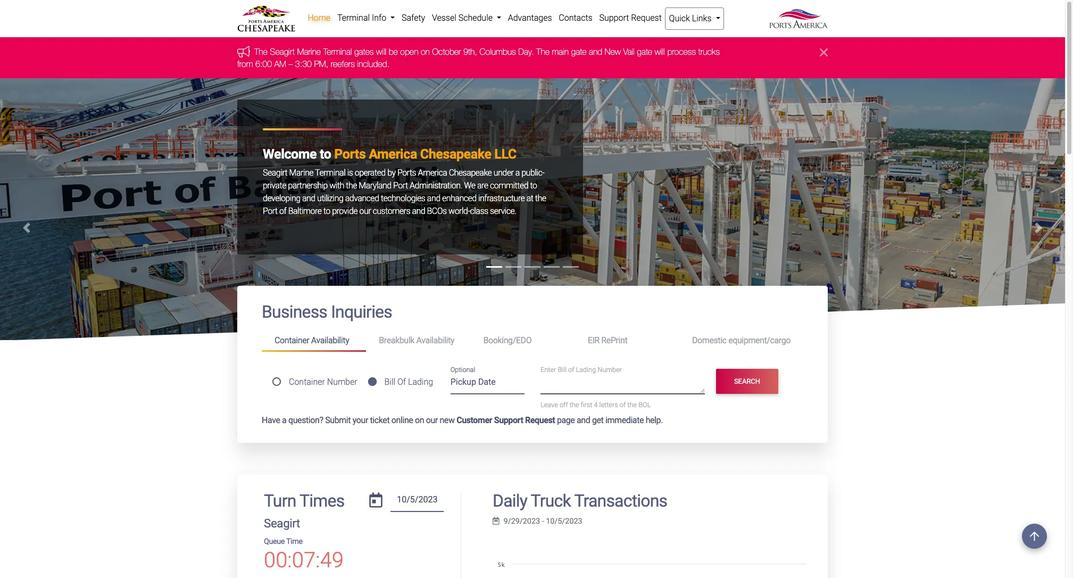 Task type: locate. For each thing, give the bounding box(es) containing it.
the down is at the left top of page
[[346, 180, 357, 190]]

0 vertical spatial marine
[[297, 47, 321, 57]]

provide
[[332, 206, 358, 216]]

marine
[[297, 47, 321, 57], [289, 168, 314, 178]]

terminal left info
[[337, 13, 370, 23]]

a right have on the bottom
[[282, 415, 287, 425]]

seagirt up queue
[[264, 516, 300, 530]]

1 horizontal spatial gate
[[637, 47, 653, 57]]

time
[[286, 537, 303, 546]]

and
[[589, 47, 603, 57], [302, 193, 316, 203], [427, 193, 441, 203], [412, 206, 425, 216], [577, 415, 591, 425]]

terminal info link
[[334, 7, 398, 29]]

the left bol
[[628, 401, 637, 409]]

lading right of
[[408, 377, 433, 387]]

home
[[308, 13, 331, 23]]

1 vertical spatial request
[[525, 415, 555, 425]]

our
[[360, 206, 371, 216], [426, 415, 438, 425]]

1 vertical spatial bill
[[385, 377, 396, 387]]

customer support request link
[[457, 415, 555, 425]]

number up submit
[[327, 377, 358, 387]]

port down developing at the top
[[263, 206, 278, 216]]

container up question?
[[289, 377, 325, 387]]

am
[[274, 59, 286, 69]]

0 vertical spatial on
[[421, 47, 430, 57]]

ports up is at the left top of page
[[334, 146, 366, 162]]

to down utilizing on the top
[[324, 206, 330, 216]]

0 vertical spatial request
[[631, 13, 662, 23]]

are
[[477, 180, 488, 190]]

request down leave
[[525, 415, 555, 425]]

to down "public-"
[[530, 180, 537, 190]]

0 horizontal spatial our
[[360, 206, 371, 216]]

chesapeake inside seagirt marine terminal is operated by ports america chesapeake under a public- private partnership with the maryland port administration.                         we are committed to developing and utilizing advanced technologies and enhanced infrastructure at the port of baltimore to provide                         our customers and bcos world-class service.
[[449, 168, 492, 178]]

1 vertical spatial on
[[415, 415, 424, 425]]

info
[[372, 13, 387, 23]]

page
[[557, 415, 575, 425]]

marine up 3:30
[[297, 47, 321, 57]]

0 vertical spatial seagirt
[[270, 47, 295, 57]]

0 vertical spatial container
[[275, 335, 309, 345]]

0 horizontal spatial ports
[[334, 146, 366, 162]]

enhanced
[[442, 193, 477, 203]]

will
[[376, 47, 387, 57], [655, 47, 665, 57]]

seagirt inside seagirt marine terminal is operated by ports america chesapeake under a public- private partnership with the maryland port administration.                         we are committed to developing and utilizing advanced technologies and enhanced infrastructure at the port of baltimore to provide                         our customers and bcos world-class service.
[[263, 168, 288, 178]]

gates
[[354, 47, 374, 57]]

support up new
[[600, 13, 629, 23]]

gate right vail on the top right
[[637, 47, 653, 57]]

1 gate from the left
[[571, 47, 587, 57]]

1 horizontal spatial of
[[569, 366, 575, 374]]

0 horizontal spatial availability
[[311, 335, 349, 345]]

main
[[552, 47, 569, 57]]

the
[[254, 47, 268, 57], [537, 47, 550, 57]]

day.
[[519, 47, 534, 57]]

1 horizontal spatial america
[[418, 168, 447, 178]]

0 horizontal spatial request
[[525, 415, 555, 425]]

enter
[[541, 366, 556, 374]]

1 horizontal spatial request
[[631, 13, 662, 23]]

seagirt inside 00:07:49 main content
[[264, 516, 300, 530]]

terminal up reefers
[[323, 47, 352, 57]]

00:07:49
[[264, 548, 344, 573]]

bol
[[639, 401, 651, 409]]

immediate
[[606, 415, 644, 425]]

1 horizontal spatial the
[[537, 47, 550, 57]]

our left the new
[[426, 415, 438, 425]]

vessel schedule link
[[429, 7, 505, 29]]

on inside 00:07:49 main content
[[415, 415, 424, 425]]

america up administration.
[[418, 168, 447, 178]]

bill right enter
[[558, 366, 567, 374]]

breakbulk
[[379, 335, 415, 345]]

1 vertical spatial seagirt
[[263, 168, 288, 178]]

vessel schedule
[[432, 13, 495, 23]]

domestic equipment/cargo link
[[680, 331, 804, 350]]

0 horizontal spatial number
[[327, 377, 358, 387]]

1 vertical spatial chesapeake
[[449, 168, 492, 178]]

business inquiries
[[262, 302, 392, 322]]

of right letters
[[620, 401, 626, 409]]

0 horizontal spatial gate
[[571, 47, 587, 57]]

1 vertical spatial marine
[[289, 168, 314, 178]]

reefers
[[331, 59, 355, 69]]

the right off
[[570, 401, 579, 409]]

2 availability from the left
[[417, 335, 455, 345]]

0 horizontal spatial a
[[282, 415, 287, 425]]

the
[[346, 180, 357, 190], [535, 193, 546, 203], [570, 401, 579, 409], [628, 401, 637, 409]]

port up technologies
[[393, 180, 408, 190]]

terminal inside "the seagirt marine terminal gates will be open on october 9th, columbus day. the main gate and new vail gate will process trucks from 6:00 am – 3:30 pm, reefers included."
[[323, 47, 352, 57]]

1 availability from the left
[[311, 335, 349, 345]]

lading
[[576, 366, 596, 374], [408, 377, 433, 387]]

utilizing
[[317, 193, 344, 203]]

1 horizontal spatial lading
[[576, 366, 596, 374]]

our inside 00:07:49 main content
[[426, 415, 438, 425]]

truck
[[531, 491, 571, 511]]

1 vertical spatial ports
[[398, 168, 416, 178]]

gate
[[571, 47, 587, 57], [637, 47, 653, 57]]

on right "open"
[[421, 47, 430, 57]]

0 vertical spatial to
[[320, 146, 331, 162]]

1 vertical spatial america
[[418, 168, 447, 178]]

request left quick
[[631, 13, 662, 23]]

1 vertical spatial lading
[[408, 377, 433, 387]]

1 vertical spatial support
[[494, 415, 523, 425]]

0 horizontal spatial port
[[263, 206, 278, 216]]

1 vertical spatial port
[[263, 206, 278, 216]]

terminal up with
[[315, 168, 346, 178]]

links
[[692, 13, 712, 23]]

0 horizontal spatial will
[[376, 47, 387, 57]]

administration.
[[410, 180, 462, 190]]

availability inside breakbulk availability link
[[417, 335, 455, 345]]

close image
[[820, 46, 828, 59]]

2 vertical spatial of
[[620, 401, 626, 409]]

1 horizontal spatial number
[[598, 366, 622, 374]]

bill left of
[[385, 377, 396, 387]]

1 horizontal spatial ports
[[398, 168, 416, 178]]

our inside seagirt marine terminal is operated by ports america chesapeake under a public- private partnership with the maryland port administration.                         we are committed to developing and utilizing advanced technologies and enhanced infrastructure at the port of baltimore to provide                         our customers and bcos world-class service.
[[360, 206, 371, 216]]

and inside "the seagirt marine terminal gates will be open on october 9th, columbus day. the main gate and new vail gate will process trucks from 6:00 am – 3:30 pm, reefers included."
[[589, 47, 603, 57]]

request inside 00:07:49 main content
[[525, 415, 555, 425]]

inquiries
[[331, 302, 392, 322]]

optional
[[451, 366, 476, 374]]

process
[[668, 47, 696, 57]]

will left be at top left
[[376, 47, 387, 57]]

2 vertical spatial terminal
[[315, 168, 346, 178]]

2 will from the left
[[655, 47, 665, 57]]

1 vertical spatial our
[[426, 415, 438, 425]]

0 horizontal spatial lading
[[408, 377, 433, 387]]

1 vertical spatial container
[[289, 377, 325, 387]]

bullhorn image
[[237, 46, 254, 57]]

and down administration.
[[427, 193, 441, 203]]

partnership
[[288, 180, 328, 190]]

pm,
[[314, 59, 329, 69]]

to up with
[[320, 146, 331, 162]]

1 horizontal spatial a
[[516, 168, 520, 178]]

container
[[275, 335, 309, 345], [289, 377, 325, 387]]

None text field
[[391, 491, 444, 512]]

and left get in the right of the page
[[577, 415, 591, 425]]

customers
[[373, 206, 410, 216]]

terminal inside seagirt marine terminal is operated by ports america chesapeake under a public- private partnership with the maryland port administration.                         we are committed to developing and utilizing advanced technologies and enhanced infrastructure at the port of baltimore to provide                         our customers and bcos world-class service.
[[315, 168, 346, 178]]

with
[[330, 180, 344, 190]]

number up the enter bill of lading number text box
[[598, 366, 622, 374]]

maryland
[[359, 180, 392, 190]]

port
[[393, 180, 408, 190], [263, 206, 278, 216]]

breakbulk availability link
[[366, 331, 471, 350]]

0 horizontal spatial support
[[494, 415, 523, 425]]

–
[[289, 59, 293, 69]]

support inside 00:07:49 main content
[[494, 415, 523, 425]]

0 vertical spatial america
[[369, 146, 417, 162]]

1 the from the left
[[254, 47, 268, 57]]

will left process
[[655, 47, 665, 57]]

new
[[440, 415, 455, 425]]

eir
[[588, 335, 600, 345]]

queue
[[264, 537, 285, 546]]

0 vertical spatial a
[[516, 168, 520, 178]]

availability down business inquiries on the left of the page
[[311, 335, 349, 345]]

have
[[262, 415, 280, 425]]

0 horizontal spatial of
[[279, 206, 287, 216]]

seagirt up private
[[263, 168, 288, 178]]

off
[[560, 401, 568, 409]]

vail
[[624, 47, 635, 57]]

0 horizontal spatial america
[[369, 146, 417, 162]]

availability inside container availability link
[[311, 335, 349, 345]]

of right enter
[[569, 366, 575, 374]]

ports right by at the left of page
[[398, 168, 416, 178]]

lading down eir
[[576, 366, 596, 374]]

0 vertical spatial our
[[360, 206, 371, 216]]

of down developing at the top
[[279, 206, 287, 216]]

1 vertical spatial to
[[530, 180, 537, 190]]

1 horizontal spatial availability
[[417, 335, 455, 345]]

1 vertical spatial a
[[282, 415, 287, 425]]

new
[[605, 47, 621, 57]]

seagirt up am
[[270, 47, 295, 57]]

0 vertical spatial number
[[598, 366, 622, 374]]

1 horizontal spatial support
[[600, 13, 629, 23]]

of
[[279, 206, 287, 216], [569, 366, 575, 374], [620, 401, 626, 409]]

october
[[432, 47, 461, 57]]

support right customer at the bottom left of page
[[494, 415, 523, 425]]

on right online
[[415, 415, 424, 425]]

1 horizontal spatial will
[[655, 47, 665, 57]]

Optional text field
[[451, 373, 525, 394]]

0 vertical spatial ports
[[334, 146, 366, 162]]

the right day.
[[537, 47, 550, 57]]

and left new
[[589, 47, 603, 57]]

the up 6:00
[[254, 47, 268, 57]]

go to top image
[[1023, 524, 1048, 549]]

0 horizontal spatial the
[[254, 47, 268, 57]]

2 vertical spatial seagirt
[[264, 516, 300, 530]]

support request link
[[596, 7, 665, 29]]

1 vertical spatial terminal
[[323, 47, 352, 57]]

container down business
[[275, 335, 309, 345]]

a inside 00:07:49 main content
[[282, 415, 287, 425]]

gate right main
[[571, 47, 587, 57]]

availability right breakbulk
[[417, 335, 455, 345]]

0 vertical spatial bill
[[558, 366, 567, 374]]

infrastructure
[[479, 193, 525, 203]]

0 vertical spatial lading
[[576, 366, 596, 374]]

0 vertical spatial of
[[279, 206, 287, 216]]

request
[[631, 13, 662, 23], [525, 415, 555, 425]]

terminal info
[[337, 13, 389, 23]]

marine up partnership
[[289, 168, 314, 178]]

our down advanced
[[360, 206, 371, 216]]

0 vertical spatial port
[[393, 180, 408, 190]]

quick links link
[[665, 7, 724, 30]]

1 horizontal spatial our
[[426, 415, 438, 425]]

the seagirt marine terminal gates will be open on october 9th, columbus day. the main gate and new vail gate will process trucks from 6:00 am – 3:30 pm, reefers included.
[[237, 47, 720, 69]]

help.
[[646, 415, 663, 425]]

online
[[392, 415, 413, 425]]

bill
[[558, 366, 567, 374], [385, 377, 396, 387]]

america up by at the left of page
[[369, 146, 417, 162]]

a right under
[[516, 168, 520, 178]]

question?
[[288, 415, 323, 425]]

support
[[600, 13, 629, 23], [494, 415, 523, 425]]



Task type: vqa. For each thing, say whether or not it's contained in the screenshot.
phone office icon
no



Task type: describe. For each thing, give the bounding box(es) containing it.
calendar day image
[[370, 493, 383, 508]]

ports inside seagirt marine terminal is operated by ports america chesapeake under a public- private partnership with the maryland port administration.                         we are committed to developing and utilizing advanced technologies and enhanced infrastructure at the port of baltimore to provide                         our customers and bcos world-class service.
[[398, 168, 416, 178]]

letters
[[600, 401, 618, 409]]

support request
[[600, 13, 662, 23]]

availability for breakbulk availability
[[417, 335, 455, 345]]

6:00
[[255, 59, 272, 69]]

breakbulk availability
[[379, 335, 455, 345]]

daily
[[493, 491, 528, 511]]

class
[[470, 206, 488, 216]]

baltimore
[[288, 206, 322, 216]]

technologies
[[381, 193, 426, 203]]

columbus
[[480, 47, 516, 57]]

ports america chesapeake image
[[0, 78, 1066, 540]]

your
[[353, 415, 368, 425]]

advanced
[[345, 193, 379, 203]]

is
[[347, 168, 353, 178]]

under
[[494, 168, 514, 178]]

and left bcos
[[412, 206, 425, 216]]

the right at
[[535, 193, 546, 203]]

container availability
[[275, 335, 349, 345]]

get
[[592, 415, 604, 425]]

4
[[594, 401, 598, 409]]

service.
[[490, 206, 517, 216]]

1 will from the left
[[376, 47, 387, 57]]

business
[[262, 302, 327, 322]]

booking/edo
[[484, 335, 532, 345]]

domestic equipment/cargo
[[692, 335, 791, 345]]

container availability link
[[262, 331, 366, 352]]

0 vertical spatial terminal
[[337, 13, 370, 23]]

0 horizontal spatial bill
[[385, 377, 396, 387]]

we
[[464, 180, 476, 190]]

ticket
[[370, 415, 390, 425]]

operated
[[355, 168, 386, 178]]

vessel
[[432, 13, 457, 23]]

advantages link
[[505, 7, 556, 29]]

on inside "the seagirt marine terminal gates will be open on october 9th, columbus day. the main gate and new vail gate will process trucks from 6:00 am – 3:30 pm, reefers included."
[[421, 47, 430, 57]]

from
[[237, 59, 253, 69]]

have a question? submit your ticket online on our new customer support request page and get immediate help.
[[262, 415, 663, 425]]

quick
[[669, 13, 690, 23]]

schedule
[[459, 13, 493, 23]]

1 vertical spatial number
[[327, 377, 358, 387]]

container number
[[289, 377, 358, 387]]

request inside support request link
[[631, 13, 662, 23]]

transactions
[[575, 491, 668, 511]]

3:30
[[295, 59, 312, 69]]

queue time 00:07:49
[[264, 537, 344, 573]]

and down partnership
[[302, 193, 316, 203]]

of inside seagirt marine terminal is operated by ports america chesapeake under a public- private partnership with the maryland port administration.                         we are committed to developing and utilizing advanced technologies and enhanced infrastructure at the port of baltimore to provide                         our customers and bcos world-class service.
[[279, 206, 287, 216]]

welcome
[[263, 146, 317, 162]]

safety
[[402, 13, 425, 23]]

eir reprint link
[[575, 331, 680, 350]]

home link
[[304, 7, 334, 29]]

2 the from the left
[[537, 47, 550, 57]]

daily truck transactions
[[493, 491, 668, 511]]

9th,
[[464, 47, 477, 57]]

2 horizontal spatial of
[[620, 401, 626, 409]]

advantages
[[508, 13, 552, 23]]

safety link
[[398, 7, 429, 29]]

9/29/2023
[[504, 517, 540, 526]]

9/29/2023 - 10/5/2023
[[504, 517, 583, 526]]

seagirt inside "the seagirt marine terminal gates will be open on october 9th, columbus day. the main gate and new vail gate will process trucks from 6:00 am – 3:30 pm, reefers included."
[[270, 47, 295, 57]]

bcos
[[427, 206, 447, 216]]

Enter Bill of Lading Number text field
[[541, 376, 705, 394]]

marine inside "the seagirt marine terminal gates will be open on october 9th, columbus day. the main gate and new vail gate will process trucks from 6:00 am – 3:30 pm, reefers included."
[[297, 47, 321, 57]]

00:07:49 main content
[[229, 286, 836, 578]]

be
[[389, 47, 398, 57]]

seagirt for seagirt
[[264, 516, 300, 530]]

equipment/cargo
[[729, 335, 791, 345]]

trucks
[[699, 47, 720, 57]]

bill of lading
[[385, 377, 433, 387]]

enter bill of lading number
[[541, 366, 622, 374]]

a inside seagirt marine terminal is operated by ports america chesapeake under a public- private partnership with the maryland port administration.                         we are committed to developing and utilizing advanced technologies and enhanced infrastructure at the port of baltimore to provide                         our customers and bcos world-class service.
[[516, 168, 520, 178]]

eir reprint
[[588, 335, 628, 345]]

marine inside seagirt marine terminal is operated by ports america chesapeake under a public- private partnership with the maryland port administration.                         we are committed to developing and utilizing advanced technologies and enhanced infrastructure at the port of baltimore to provide                         our customers and bcos world-class service.
[[289, 168, 314, 178]]

at
[[527, 193, 534, 203]]

the seagirt marine terminal gates will be open on october 9th, columbus day. the main gate and new vail gate will process trucks from 6:00 am – 3:30 pm, reefers included. alert
[[0, 37, 1066, 78]]

leave off the first 4 letters of the bol
[[541, 401, 651, 409]]

seagirt for seagirt marine terminal is operated by ports america chesapeake under a public- private partnership with the maryland port administration.                         we are committed to developing and utilizing advanced technologies and enhanced infrastructure at the port of baltimore to provide                         our customers and bcos world-class service.
[[263, 168, 288, 178]]

1 horizontal spatial bill
[[558, 366, 567, 374]]

developing
[[263, 193, 301, 203]]

and inside 00:07:49 main content
[[577, 415, 591, 425]]

availability for container availability
[[311, 335, 349, 345]]

1 vertical spatial of
[[569, 366, 575, 374]]

seagirt marine terminal is operated by ports america chesapeake under a public- private partnership with the maryland port administration.                         we are committed to developing and utilizing advanced technologies and enhanced infrastructure at the port of baltimore to provide                         our customers and bcos world-class service.
[[263, 168, 546, 216]]

1 horizontal spatial port
[[393, 180, 408, 190]]

times
[[300, 491, 345, 511]]

calendar week image
[[493, 517, 500, 525]]

turn
[[264, 491, 296, 511]]

america inside seagirt marine terminal is operated by ports america chesapeake under a public- private partnership with the maryland port administration.                         we are committed to developing and utilizing advanced technologies and enhanced infrastructure at the port of baltimore to provide                         our customers and bcos world-class service.
[[418, 168, 447, 178]]

10/5/2023
[[546, 517, 583, 526]]

domestic
[[692, 335, 727, 345]]

private
[[263, 180, 286, 190]]

first
[[581, 401, 593, 409]]

0 vertical spatial support
[[600, 13, 629, 23]]

2 vertical spatial to
[[324, 206, 330, 216]]

included.
[[357, 59, 390, 69]]

container for container number
[[289, 377, 325, 387]]

reprint
[[602, 335, 628, 345]]

booking/edo link
[[471, 331, 575, 350]]

contacts link
[[556, 7, 596, 29]]

llc
[[495, 146, 517, 162]]

quick links
[[669, 13, 714, 23]]

welcome to ports america chesapeake llc
[[263, 146, 517, 162]]

container for container availability
[[275, 335, 309, 345]]

0 vertical spatial chesapeake
[[420, 146, 492, 162]]

2 gate from the left
[[637, 47, 653, 57]]

search button
[[716, 369, 779, 394]]

turn times
[[264, 491, 345, 511]]

committed
[[490, 180, 529, 190]]



